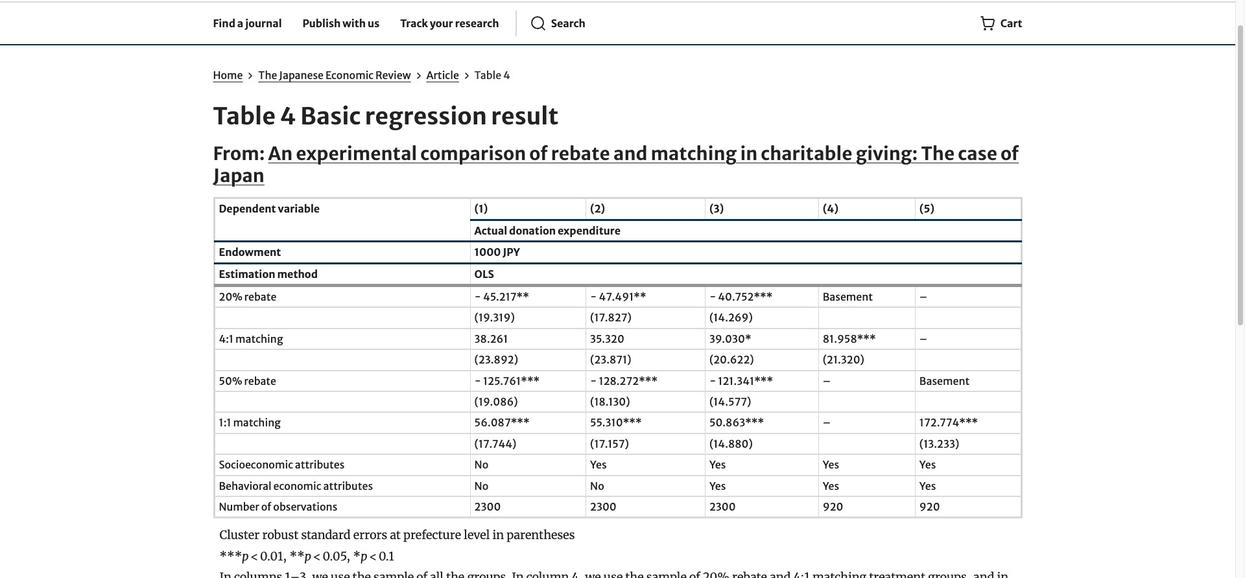 Task type: describe. For each thing, give the bounding box(es) containing it.
publish with us link
[[297, 5, 385, 42]]

**
[[290, 549, 305, 564]]

1000 jpy
[[474, 246, 520, 259]]

and
[[613, 142, 648, 166]]

standard
[[301, 528, 351, 543]]

level
[[464, 528, 490, 543]]

4 for table 4 basic regression result
[[280, 102, 296, 131]]

2 920 from the left
[[919, 501, 940, 514]]

donation
[[509, 224, 556, 237]]

matching inside an experimental comparison of rebate and matching in charitable giving: the case of japan
[[651, 142, 737, 166]]

experimental
[[296, 142, 417, 166]]

− 40.752***
[[709, 291, 773, 304]]

(18.130)
[[590, 396, 630, 409]]

publish
[[303, 17, 341, 30]]

cart link
[[974, 5, 1028, 42]]

find a journal
[[213, 17, 282, 30]]

article
[[426, 69, 459, 82]]

*
[[353, 549, 361, 564]]

20% rebate
[[219, 291, 277, 304]]

< 0.01,
[[250, 549, 287, 564]]

rebate for − 125.761***
[[244, 375, 276, 388]]

at
[[390, 528, 401, 543]]

endowment
[[219, 246, 281, 259]]

(17.827)
[[590, 312, 632, 325]]

method
[[277, 268, 318, 281]]

estimation method
[[219, 268, 318, 281]]

review
[[376, 69, 411, 82]]

(3)
[[709, 203, 724, 216]]

4:1 matching
[[219, 333, 283, 346]]

japan
[[213, 164, 264, 187]]

us
[[368, 17, 379, 30]]

1 2300 from the left
[[474, 501, 501, 514]]

2 2300 from the left
[[590, 501, 617, 514]]

ols
[[474, 268, 494, 281]]

(17.744)
[[474, 438, 516, 451]]

(14.269)
[[709, 312, 753, 325]]

errors
[[353, 528, 387, 543]]

1:1
[[219, 417, 231, 430]]

journal
[[245, 17, 282, 30]]

50%
[[219, 375, 242, 388]]

35.320
[[590, 333, 624, 346]]

result
[[491, 102, 559, 131]]

rebate inside an experimental comparison of rebate and matching in charitable giving: the case of japan
[[551, 142, 610, 166]]

dependent
[[219, 203, 276, 216]]

estimation
[[219, 268, 275, 281]]

50% rebate
[[219, 375, 276, 388]]

3 2300 from the left
[[709, 501, 736, 514]]

< 0.05,
[[313, 549, 350, 564]]

39.030*
[[709, 333, 751, 346]]

prefecture
[[403, 528, 461, 543]]

variable
[[278, 203, 320, 216]]

(19.319)
[[474, 312, 515, 325]]

economic
[[325, 69, 374, 82]]

− 125.761***
[[474, 375, 540, 388]]

behavioral economic attributes
[[219, 480, 373, 493]]

(4)
[[823, 203, 839, 216]]

(1)
[[474, 203, 488, 216]]

172.774***
[[919, 417, 978, 430]]

track your research link
[[395, 5, 504, 42]]

your
[[430, 17, 453, 30]]

(23.871)
[[590, 354, 631, 367]]

number of observations
[[219, 501, 337, 514]]

japanese
[[279, 69, 324, 82]]

expenditure
[[558, 224, 621, 237]]

1000
[[474, 246, 501, 259]]

0 horizontal spatial of
[[261, 501, 271, 514]]

56.087***
[[474, 417, 530, 430]]

0 vertical spatial the
[[258, 69, 277, 82]]

***
[[220, 549, 242, 564]]

actual donation expenditure
[[474, 224, 621, 237]]



Task type: locate. For each thing, give the bounding box(es) containing it.
1 horizontal spatial 920
[[919, 501, 940, 514]]

giving:
[[856, 142, 918, 166]]

1 vertical spatial 4
[[280, 102, 296, 131]]

1:1 matching
[[219, 417, 281, 430]]

0 horizontal spatial 4
[[280, 102, 296, 131]]

− 128.272***
[[590, 375, 658, 388]]

comparison
[[420, 142, 526, 166]]

the japanese economic review link
[[258, 69, 411, 82]]

find a journal link
[[208, 5, 287, 42]]

2 horizontal spatial p
[[361, 549, 367, 564]]

0 horizontal spatial table
[[213, 102, 276, 131]]

basement up 172.774***
[[919, 375, 970, 388]]

an experimental comparison of rebate and matching in charitable giving: the case of japan link
[[213, 142, 1019, 187]]

in left charitable
[[740, 142, 758, 166]]

yes
[[590, 459, 607, 472], [709, 459, 726, 472], [823, 459, 839, 472], [919, 459, 936, 472], [709, 480, 726, 493], [823, 480, 839, 493], [919, 480, 936, 493]]

basement up 81.958***
[[823, 291, 873, 304]]

find
[[213, 17, 235, 30]]

3 p from the left
[[361, 549, 367, 564]]

2300
[[474, 501, 501, 514], [590, 501, 617, 514], [709, 501, 736, 514]]

1 vertical spatial in
[[492, 528, 504, 543]]

0 vertical spatial attributes
[[295, 459, 345, 472]]

(20.622)
[[709, 354, 754, 367]]

in for level
[[492, 528, 504, 543]]

0 horizontal spatial 2300
[[474, 501, 501, 514]]

1 vertical spatial rebate
[[244, 291, 277, 304]]

table for table 4 basic regression result
[[213, 102, 276, 131]]

− 45.217**
[[474, 291, 529, 304]]

table 4 basic regression result
[[213, 102, 559, 131]]

0 vertical spatial table
[[474, 69, 501, 82]]

1 horizontal spatial in
[[740, 142, 758, 166]]

home
[[213, 69, 243, 82]]

economic
[[273, 480, 321, 493]]

attributes up economic
[[295, 459, 345, 472]]

the
[[258, 69, 277, 82], [921, 142, 955, 166]]

1 p from the left
[[242, 549, 249, 564]]

dependent variable
[[219, 203, 320, 216]]

1 920 from the left
[[823, 501, 843, 514]]

a
[[237, 17, 243, 30]]

1 horizontal spatial of
[[529, 142, 548, 166]]

cluster
[[220, 528, 260, 543]]

in right the level
[[492, 528, 504, 543]]

1 horizontal spatial p
[[305, 549, 311, 564]]

behavioral
[[219, 480, 272, 493]]

in for matching
[[740, 142, 758, 166]]

no for yes
[[474, 459, 488, 472]]

0 horizontal spatial 920
[[823, 501, 843, 514]]

− 121.341***
[[709, 375, 773, 388]]

4 up an
[[280, 102, 296, 131]]

2300 down the (17.157)
[[590, 501, 617, 514]]

home link
[[213, 69, 243, 82]]

55.310***
[[590, 417, 642, 430]]

cart
[[1000, 17, 1022, 30]]

matching right 1:1 at the left of page
[[233, 417, 281, 430]]

basic
[[300, 102, 361, 131]]

0 vertical spatial basement
[[823, 291, 873, 304]]

table
[[474, 69, 501, 82], [213, 102, 276, 131]]

–
[[919, 291, 927, 304], [919, 333, 927, 346], [823, 375, 831, 388], [823, 417, 831, 430]]

publish with us
[[303, 17, 379, 30]]

attributes
[[295, 459, 345, 472], [323, 480, 373, 493]]

50.863***
[[709, 417, 764, 430]]

attributes up the observations
[[323, 480, 373, 493]]

0 vertical spatial 4
[[503, 69, 510, 82]]

jpy
[[503, 246, 520, 259]]

81.958***
[[823, 333, 876, 346]]

of right case at the right top of the page
[[1001, 142, 1019, 166]]

0 vertical spatial rebate
[[551, 142, 610, 166]]

920
[[823, 501, 843, 514], [919, 501, 940, 514]]

1 horizontal spatial 2300
[[590, 501, 617, 514]]

p down cluster
[[242, 549, 249, 564]]

matching for 38.261
[[235, 333, 283, 346]]

(2)
[[590, 203, 605, 216]]

0 vertical spatial matching
[[651, 142, 737, 166]]

< 0.1
[[369, 549, 394, 564]]

1 vertical spatial the
[[921, 142, 955, 166]]

search button
[[525, 5, 591, 42]]

from:
[[213, 142, 268, 166]]

2 horizontal spatial 2300
[[709, 501, 736, 514]]

0 vertical spatial in
[[740, 142, 758, 166]]

matching for 56.087***
[[233, 417, 281, 430]]

observations
[[273, 501, 337, 514]]

1 horizontal spatial table
[[474, 69, 501, 82]]

0 horizontal spatial p
[[242, 549, 249, 564]]

p left < 0.05,
[[305, 549, 311, 564]]

socioeconomic attributes
[[219, 459, 345, 472]]

number
[[219, 501, 259, 514]]

2 vertical spatial rebate
[[244, 375, 276, 388]]

4 up result
[[503, 69, 510, 82]]

research
[[455, 17, 499, 30]]

track your research
[[400, 17, 499, 30]]

4 for table 4
[[503, 69, 510, 82]]

rebate for − 45.217**
[[244, 291, 277, 304]]

case
[[958, 142, 997, 166]]

1 horizontal spatial basement
[[919, 375, 970, 388]]

table 4
[[474, 69, 510, 82]]

0 horizontal spatial the
[[258, 69, 277, 82]]

rebate right 50%
[[244, 375, 276, 388]]

4:1
[[219, 333, 234, 346]]

no
[[474, 459, 488, 472], [474, 480, 488, 493], [590, 480, 604, 493]]

0 horizontal spatial basement
[[823, 291, 873, 304]]

matching up (3)
[[651, 142, 737, 166]]

(5)
[[919, 203, 934, 216]]

p left < 0.1
[[361, 549, 367, 564]]

2300 up the level
[[474, 501, 501, 514]]

an
[[268, 142, 293, 166]]

in inside cluster robust standard errors at prefecture level in parentheses *** p < 0.01, ** p < 0.05, * p < 0.1
[[492, 528, 504, 543]]

(21.320)
[[823, 354, 864, 367]]

1 vertical spatial basement
[[919, 375, 970, 388]]

(19.086)
[[474, 396, 518, 409]]

1 vertical spatial attributes
[[323, 480, 373, 493]]

table right article link
[[474, 69, 501, 82]]

20%
[[219, 291, 242, 304]]

rebate down the estimation method
[[244, 291, 277, 304]]

4
[[503, 69, 510, 82], [280, 102, 296, 131]]

2 p from the left
[[305, 549, 311, 564]]

38.261
[[474, 333, 508, 346]]

(17.157)
[[590, 438, 629, 451]]

in inside an experimental comparison of rebate and matching in charitable giving: the case of japan
[[740, 142, 758, 166]]

the left japanese
[[258, 69, 277, 82]]

of down result
[[529, 142, 548, 166]]

2300 down (14.880)
[[709, 501, 736, 514]]

rebate left and
[[551, 142, 610, 166]]

1 horizontal spatial the
[[921, 142, 955, 166]]

the left case at the right top of the page
[[921, 142, 955, 166]]

cluster robust standard errors at prefecture level in parentheses *** p < 0.01, ** p < 0.05, * p < 0.1
[[220, 528, 575, 564]]

(14.577)
[[709, 396, 751, 409]]

1 vertical spatial matching
[[235, 333, 283, 346]]

charitable
[[761, 142, 852, 166]]

no for no
[[474, 480, 488, 493]]

matching right 4:1
[[235, 333, 283, 346]]

socioeconomic
[[219, 459, 293, 472]]

(23.892)
[[474, 354, 518, 367]]

basement
[[823, 291, 873, 304], [919, 375, 970, 388]]

of right number
[[261, 501, 271, 514]]

(14.880)
[[709, 438, 753, 451]]

the inside an experimental comparison of rebate and matching in charitable giving: the case of japan
[[921, 142, 955, 166]]

− 47.491**
[[590, 291, 646, 304]]

regression
[[365, 102, 487, 131]]

parentheses
[[507, 528, 575, 543]]

robust
[[262, 528, 298, 543]]

2 vertical spatial matching
[[233, 417, 281, 430]]

1 vertical spatial table
[[213, 102, 276, 131]]

table for table 4
[[474, 69, 501, 82]]

2 horizontal spatial of
[[1001, 142, 1019, 166]]

an experimental comparison of rebate and matching in charitable giving: the case of japan
[[213, 142, 1019, 187]]

1 horizontal spatial 4
[[503, 69, 510, 82]]

of
[[529, 142, 548, 166], [1001, 142, 1019, 166], [261, 501, 271, 514]]

0 horizontal spatial in
[[492, 528, 504, 543]]

table up from:
[[213, 102, 276, 131]]

track
[[400, 17, 428, 30]]



Task type: vqa. For each thing, say whether or not it's contained in the screenshot.


